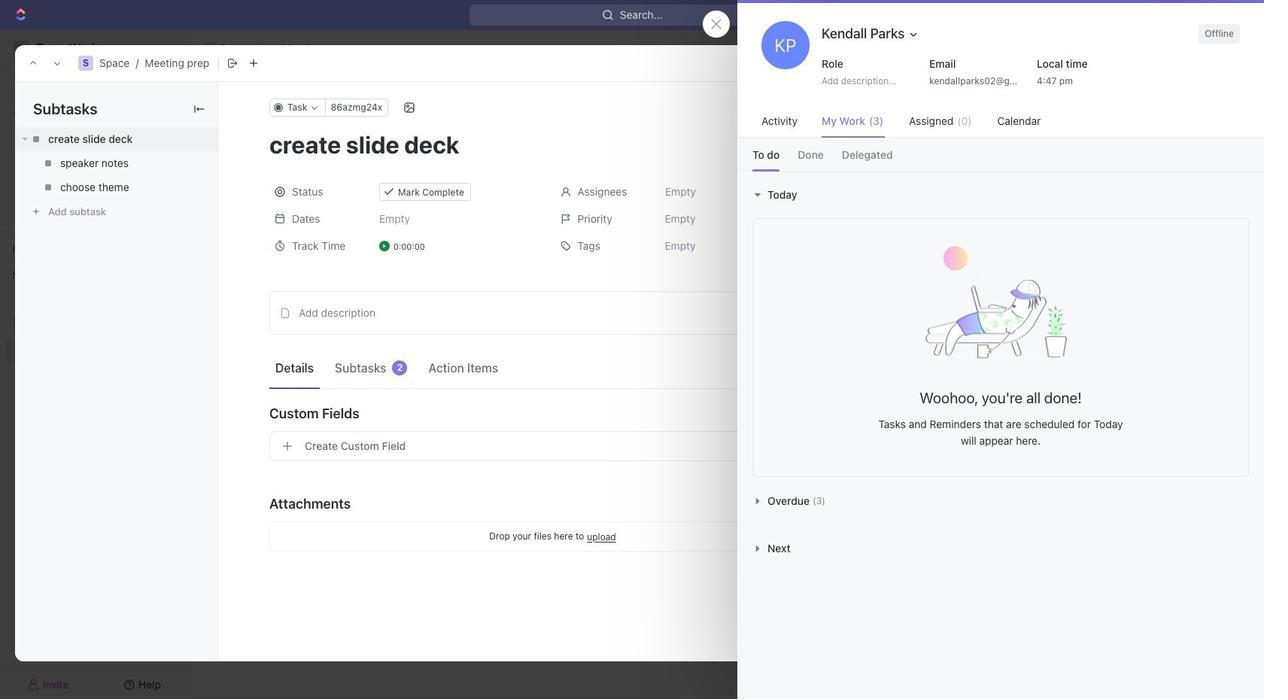 Task type: locate. For each thing, give the bounding box(es) containing it.
1 horizontal spatial space, , element
[[78, 56, 93, 71]]

space, , element
[[205, 42, 217, 54], [78, 56, 93, 71], [14, 318, 29, 333]]

0 vertical spatial space, , element
[[205, 42, 217, 54]]

tab panel
[[738, 171, 1264, 572]]

0 horizontal spatial space, , element
[[14, 318, 29, 333]]

space, , element inside the sidebar navigation
[[14, 318, 29, 333]]

2 vertical spatial space, , element
[[14, 318, 29, 333]]

tab list
[[738, 138, 1264, 171]]

task sidebar content section
[[887, 82, 1203, 662]]

invite user image
[[28, 678, 40, 691]]



Task type: describe. For each thing, give the bounding box(es) containing it.
1 vertical spatial space, , element
[[78, 56, 93, 71]]

2 horizontal spatial space, , element
[[205, 42, 217, 54]]

sidebar navigation
[[0, 30, 192, 699]]

Edit task name text field
[[269, 130, 836, 159]]



Task type: vqa. For each thing, say whether or not it's contained in the screenshot.
'Space, ,' element
yes



